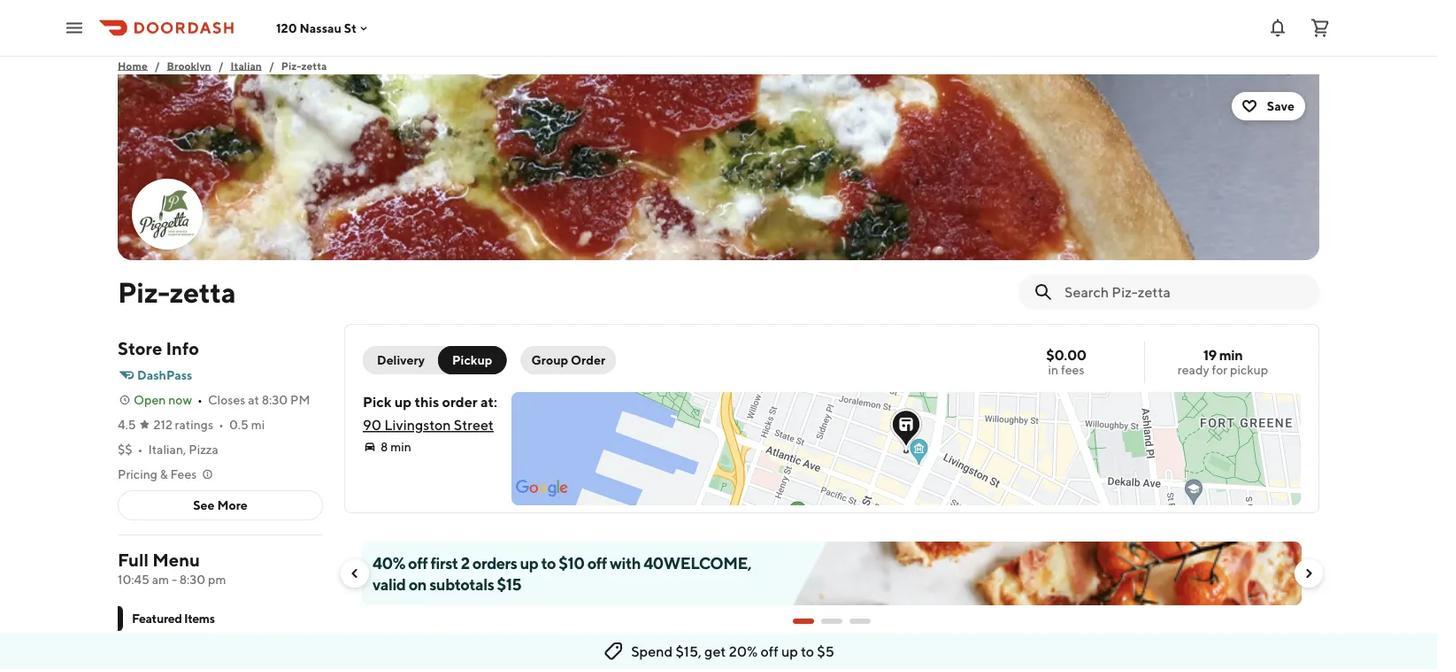 Task type: locate. For each thing, give the bounding box(es) containing it.
on
[[409, 575, 427, 594]]

0 horizontal spatial 8:30
[[179, 572, 206, 587]]

1 vertical spatial up
[[520, 553, 539, 572]]

1 vertical spatial to
[[801, 643, 815, 660]]

menu
[[152, 550, 200, 571]]

0 vertical spatial up
[[395, 394, 412, 410]]

off right the 20% on the right bottom of page
[[761, 643, 779, 660]]

up left $5
[[782, 643, 798, 660]]

featured items
[[132, 611, 215, 626]]

1 horizontal spatial up
[[520, 553, 539, 572]]

up inside '40% off first 2 orders up to $10 off with 40welcome, valid on subtotals $15'
[[520, 553, 539, 572]]

0 horizontal spatial up
[[395, 394, 412, 410]]

full menu 10:45 am - 8:30 pm
[[118, 550, 226, 587]]

0.5 mi
[[229, 417, 265, 432]]

1 horizontal spatial to
[[801, 643, 815, 660]]

0 horizontal spatial /
[[155, 59, 160, 72]]

dashpass
[[137, 368, 192, 382]]

min inside 19 min ready for pickup
[[1220, 347, 1243, 363]]

off up on on the bottom
[[408, 553, 428, 572]]

fees
[[1061, 363, 1085, 377]]

pm
[[290, 393, 310, 407]]

home / brooklyn / italian / piz-zetta
[[118, 59, 327, 72]]

piz zetta image
[[118, 74, 1320, 260], [134, 181, 201, 248]]

featured
[[132, 611, 182, 626]]

up for 40%
[[520, 553, 539, 572]]

&
[[160, 467, 168, 482]]

info
[[166, 338, 199, 359]]

0 vertical spatial piz-
[[281, 59, 301, 72]]

min right 19
[[1220, 347, 1243, 363]]

2 vertical spatial •
[[138, 442, 143, 457]]

1 vertical spatial piz-
[[118, 275, 170, 309]]

$0.00 in fees
[[1047, 347, 1087, 377]]

min right the 8
[[391, 440, 412, 454]]

to left "$10"
[[541, 553, 556, 572]]

piz- up store
[[118, 275, 170, 309]]

order
[[442, 394, 478, 410]]

up
[[395, 394, 412, 410], [520, 553, 539, 572], [782, 643, 798, 660]]

0 vertical spatial 8:30
[[262, 393, 288, 407]]

120 nassau st
[[276, 21, 357, 35]]

subtotals
[[430, 575, 494, 594]]

• right "now" at the left
[[198, 393, 203, 407]]

40%
[[373, 553, 405, 572]]

up left this
[[395, 394, 412, 410]]

1 horizontal spatial 8:30
[[262, 393, 288, 407]]

italian link
[[231, 57, 262, 74]]

0 horizontal spatial to
[[541, 553, 556, 572]]

to
[[541, 553, 556, 572], [801, 643, 815, 660]]

next button of carousel image
[[1302, 567, 1317, 581]]

20%
[[729, 643, 758, 660]]

2 horizontal spatial up
[[782, 643, 798, 660]]

in
[[1049, 363, 1059, 377]]

/ left italian 'link'
[[218, 59, 224, 72]]

1 vertical spatial min
[[391, 440, 412, 454]]

1 horizontal spatial zetta
[[301, 59, 327, 72]]

pick
[[363, 394, 392, 410]]

pizza
[[189, 442, 219, 457]]

0 vertical spatial min
[[1220, 347, 1243, 363]]

0 items, open order cart image
[[1310, 17, 1332, 39]]

ready
[[1178, 363, 1210, 377]]

first
[[431, 553, 458, 572]]

nassau
[[300, 21, 342, 35]]

8:30 right -
[[179, 572, 206, 587]]

this
[[415, 394, 439, 410]]

off
[[408, 553, 428, 572], [588, 553, 607, 572], [761, 643, 779, 660]]

19
[[1204, 347, 1217, 363]]

brooklyn link
[[167, 57, 211, 74]]

more
[[217, 498, 248, 513]]

up inside pick up this order at: 90 livingston street
[[395, 394, 412, 410]]

1 horizontal spatial min
[[1220, 347, 1243, 363]]

for
[[1212, 363, 1228, 377]]

/
[[155, 59, 160, 72], [218, 59, 224, 72], [269, 59, 274, 72]]

pricing
[[118, 467, 157, 482]]

2 / from the left
[[218, 59, 224, 72]]

up up $15
[[520, 553, 539, 572]]

8:30
[[262, 393, 288, 407], [179, 572, 206, 587]]

1 vertical spatial zetta
[[170, 275, 236, 309]]

/ right home link
[[155, 59, 160, 72]]

•
[[198, 393, 203, 407], [219, 417, 224, 432], [138, 442, 143, 457]]

min
[[1220, 347, 1243, 363], [391, 440, 412, 454]]

orders
[[473, 553, 517, 572]]

• right $$
[[138, 442, 143, 457]]

Delivery radio
[[363, 346, 450, 375]]

piz-zetta
[[118, 275, 236, 309]]

zetta down 120 nassau st on the top left of page
[[301, 59, 327, 72]]

1 horizontal spatial •
[[198, 393, 203, 407]]

2 horizontal spatial •
[[219, 417, 224, 432]]

see
[[193, 498, 215, 513]]

212
[[154, 417, 172, 432]]

home
[[118, 59, 148, 72]]

mi
[[251, 417, 265, 432]]

to left $5
[[801, 643, 815, 660]]

fees
[[170, 467, 197, 482]]

$$
[[118, 442, 132, 457]]

/ right italian
[[269, 59, 274, 72]]

piz- down 120
[[281, 59, 301, 72]]

1 vertical spatial •
[[219, 417, 224, 432]]

0 horizontal spatial zetta
[[170, 275, 236, 309]]

order
[[571, 353, 606, 367]]

0 vertical spatial zetta
[[301, 59, 327, 72]]

2 horizontal spatial /
[[269, 59, 274, 72]]

zetta up info
[[170, 275, 236, 309]]

0.5
[[229, 417, 249, 432]]

8:30 right at
[[262, 393, 288, 407]]

1 horizontal spatial /
[[218, 59, 224, 72]]

italian
[[231, 59, 262, 72]]

212 ratings •
[[154, 417, 224, 432]]

• left 0.5
[[219, 417, 224, 432]]

1 vertical spatial 8:30
[[179, 572, 206, 587]]

to inside '40% off first 2 orders up to $10 off with 40welcome, valid on subtotals $15'
[[541, 553, 556, 572]]

0 horizontal spatial min
[[391, 440, 412, 454]]

0 vertical spatial •
[[198, 393, 203, 407]]

valid
[[373, 575, 406, 594]]

2 vertical spatial up
[[782, 643, 798, 660]]

0 vertical spatial to
[[541, 553, 556, 572]]

off right "$10"
[[588, 553, 607, 572]]

pick up this order at: 90 livingston street
[[363, 394, 498, 433]]

zetta
[[301, 59, 327, 72], [170, 275, 236, 309]]



Task type: describe. For each thing, give the bounding box(es) containing it.
4.5
[[118, 417, 136, 432]]

$$ • italian, pizza
[[118, 442, 219, 457]]

120 nassau st button
[[276, 21, 371, 35]]

open
[[134, 393, 166, 407]]

spend
[[631, 643, 673, 660]]

st
[[344, 21, 357, 35]]

min for 8
[[391, 440, 412, 454]]

at
[[248, 393, 259, 407]]

open menu image
[[64, 17, 85, 39]]

8 min
[[381, 440, 412, 454]]

see more button
[[119, 491, 322, 520]]

$15,
[[676, 643, 702, 660]]

min for 19
[[1220, 347, 1243, 363]]

$0.00
[[1047, 347, 1087, 363]]

items
[[184, 611, 215, 626]]

with
[[610, 553, 641, 572]]

brooklyn
[[167, 59, 211, 72]]

powered by google image
[[516, 480, 568, 498]]

10:45
[[118, 572, 150, 587]]

street
[[454, 417, 494, 433]]

pricing & fees button
[[118, 466, 215, 483]]

pickup
[[1231, 363, 1269, 377]]

0 horizontal spatial off
[[408, 553, 428, 572]]

• closes at 8:30 pm
[[198, 393, 310, 407]]

40% off first 2 orders up to $10 off with 40welcome, valid on subtotals $15
[[373, 553, 752, 594]]

group order
[[532, 353, 606, 367]]

group order button
[[521, 346, 616, 375]]

0 horizontal spatial piz-
[[118, 275, 170, 309]]

ratings
[[175, 417, 213, 432]]

previous button of carousel image
[[348, 567, 362, 581]]

90
[[363, 417, 382, 433]]

see more
[[193, 498, 248, 513]]

delivery
[[377, 353, 425, 367]]

select promotional banner element
[[793, 606, 871, 637]]

8
[[381, 440, 388, 454]]

-
[[172, 572, 177, 587]]

$15
[[497, 575, 522, 594]]

2 horizontal spatial off
[[761, 643, 779, 660]]

2
[[461, 553, 470, 572]]

$10
[[559, 553, 585, 572]]

pickup
[[452, 353, 493, 367]]

up for spend
[[782, 643, 798, 660]]

to for $5
[[801, 643, 815, 660]]

1 horizontal spatial piz-
[[281, 59, 301, 72]]

home link
[[118, 57, 148, 74]]

19 min ready for pickup
[[1178, 347, 1269, 377]]

0 horizontal spatial •
[[138, 442, 143, 457]]

save
[[1268, 99, 1295, 113]]

am
[[152, 572, 169, 587]]

get
[[705, 643, 726, 660]]

pricing & fees
[[118, 467, 197, 482]]

order methods option group
[[363, 346, 507, 375]]

Pickup radio
[[438, 346, 507, 375]]

map region
[[407, 281, 1314, 507]]

to for $10
[[541, 553, 556, 572]]

1 / from the left
[[155, 59, 160, 72]]

now
[[168, 393, 192, 407]]

store
[[118, 338, 162, 359]]

8:30 inside full menu 10:45 am - 8:30 pm
[[179, 572, 206, 587]]

at:
[[481, 394, 498, 410]]

store info
[[118, 338, 199, 359]]

italian,
[[148, 442, 186, 457]]

full
[[118, 550, 149, 571]]

Item Search search field
[[1065, 282, 1306, 302]]

40welcome,
[[644, 553, 752, 572]]

group
[[532, 353, 569, 367]]

livingston
[[385, 417, 451, 433]]

spend $15, get 20% off up to $5
[[631, 643, 835, 660]]

$5
[[817, 643, 835, 660]]

notification bell image
[[1268, 17, 1289, 39]]

pm
[[208, 572, 226, 587]]

closes
[[208, 393, 246, 407]]

90 livingston street link
[[363, 417, 494, 433]]

save button
[[1232, 92, 1306, 120]]

open now
[[134, 393, 192, 407]]

1 horizontal spatial off
[[588, 553, 607, 572]]

120
[[276, 21, 297, 35]]

3 / from the left
[[269, 59, 274, 72]]



Task type: vqa. For each thing, say whether or not it's contained in the screenshot.
Sides
no



